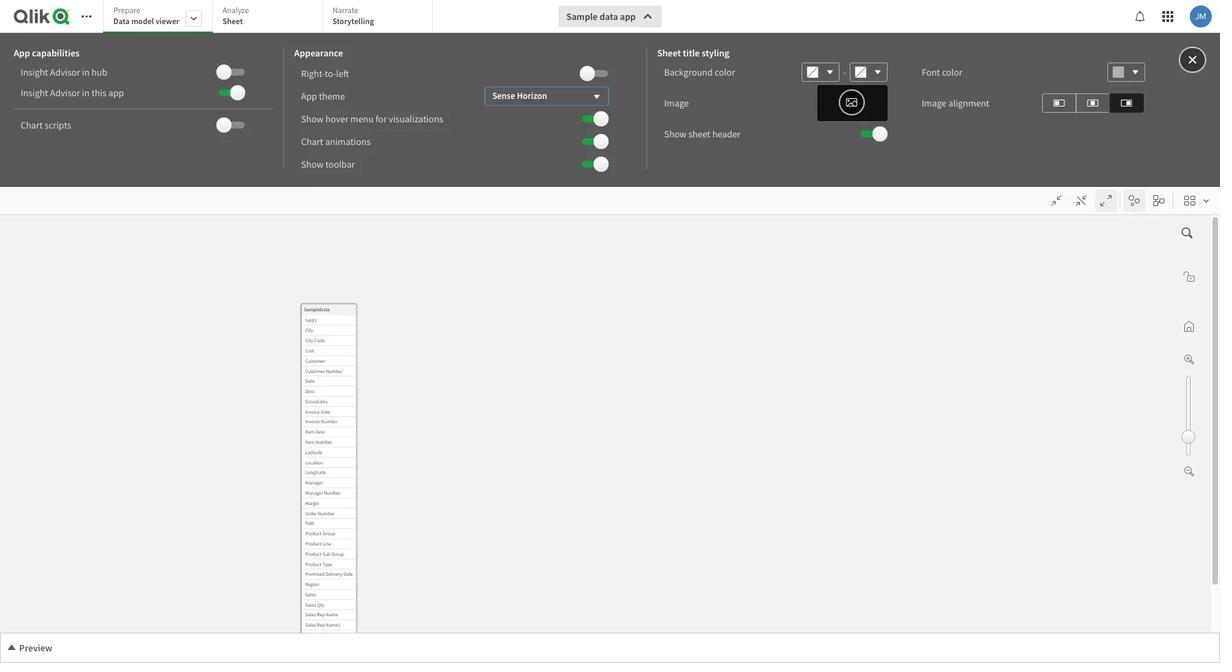 Task type: locate. For each thing, give the bounding box(es) containing it.
data
[[113, 16, 130, 26]]

1 vertical spatial show
[[664, 128, 687, 140]]

manager
[[305, 480, 323, 486], [305, 490, 323, 496]]

2 manager from the top
[[305, 490, 323, 496]]

2 in from the top
[[82, 87, 90, 99]]

name1
[[326, 622, 341, 628]]

product left line
[[305, 541, 322, 547]]

sheet
[[689, 128, 711, 140]]

0 horizontal spatial desc
[[305, 388, 315, 395]]

0 vertical spatial advisor
[[50, 66, 80, 78]]

1 vertical spatial city
[[305, 337, 313, 344]]

rep left name2
[[317, 632, 325, 639]]

desc up grosssales
[[305, 388, 315, 395]]

product down path
[[305, 531, 322, 537]]

manager up margin
[[305, 490, 323, 496]]

date down grosssales
[[321, 409, 330, 415]]

sheet
[[223, 16, 243, 26], [658, 47, 681, 59]]

invoice
[[305, 409, 320, 415], [305, 419, 320, 425]]

show left hover
[[301, 112, 324, 125]]

1 vertical spatial advisor
[[50, 87, 80, 99]]

tab list containing prepare
[[103, 0, 438, 34]]

desc up latitude
[[316, 429, 325, 435]]

date up grosssales
[[305, 378, 315, 384]]

sales left name2
[[305, 632, 316, 639]]

select image image
[[846, 94, 858, 111]]

0 vertical spatial item
[[305, 429, 315, 435]]

city up cost
[[305, 337, 313, 344]]

customer
[[305, 358, 325, 364], [305, 368, 325, 374]]

2 image from the left
[[922, 97, 947, 109]]

show
[[301, 112, 324, 125], [664, 128, 687, 140], [301, 158, 324, 170]]

rep
[[317, 612, 325, 618], [317, 622, 325, 628], [317, 632, 325, 639]]

1 color from the left
[[715, 66, 736, 78]]

1 horizontal spatial color
[[942, 66, 963, 78]]

insight
[[21, 66, 48, 78], [21, 87, 48, 99]]

group
[[323, 531, 335, 537], [332, 551, 344, 557]]

search data model image
[[1177, 220, 1199, 246]]

chart up show toolbar
[[301, 135, 323, 147]]

0 horizontal spatial sheet
[[223, 16, 243, 26]]

model
[[131, 16, 154, 26]]

app right this
[[108, 87, 124, 99]]

0 vertical spatial sheet
[[223, 16, 243, 26]]

application
[[0, 0, 1221, 663]]

number
[[326, 368, 343, 374], [321, 419, 338, 425], [316, 439, 332, 445], [324, 490, 341, 496], [318, 510, 335, 517]]

sales left qty
[[305, 602, 316, 608]]

0 horizontal spatial image
[[664, 97, 689, 109]]

1 vertical spatial manager
[[305, 490, 323, 496]]

location
[[305, 459, 323, 466]]

right-to-left
[[301, 67, 349, 79]]

sampledata %key city city code cost customer customer number date desc grosssales invoice date invoice number item desc item number latitude location longitude manager manager number margin order number path product group product line product sub group product type promised delivery date region sales sales qty sales rep name sales rep name1 sales rep name2
[[304, 307, 353, 639]]

insight advisor in this app
[[21, 87, 124, 99]]

0 vertical spatial desc
[[305, 388, 315, 395]]

rep down qty
[[317, 612, 325, 618]]

1 manager from the top
[[305, 480, 323, 486]]

0 vertical spatial app
[[14, 47, 30, 59]]

code
[[314, 337, 325, 344]]

manager down longitude
[[305, 480, 323, 486]]

show for show toolbar
[[301, 158, 324, 170]]

tab list
[[103, 0, 438, 34]]

app left capabilities
[[14, 47, 30, 59]]

sheet inside analyze sheet
[[223, 16, 243, 26]]

number right order at left bottom
[[318, 510, 335, 517]]

1 vertical spatial date
[[321, 409, 330, 415]]

chart
[[21, 119, 43, 131], [301, 135, 323, 147]]

1 vertical spatial chart
[[301, 135, 323, 147]]

1 vertical spatial in
[[82, 87, 90, 99]]

group up line
[[323, 531, 335, 537]]

0 vertical spatial date
[[305, 378, 315, 384]]

app theme
[[301, 90, 345, 102]]

0 vertical spatial city
[[305, 327, 313, 334]]

application containing sample data app
[[0, 0, 1221, 663]]

product up "promised"
[[305, 561, 322, 567]]

font color
[[922, 66, 963, 78]]

preview button
[[0, 633, 1221, 663]]

product left sub
[[305, 551, 322, 557]]

app right data
[[620, 10, 636, 23]]

0 vertical spatial insight
[[21, 66, 48, 78]]

color for background color
[[715, 66, 736, 78]]

2 color from the left
[[942, 66, 963, 78]]

desc
[[305, 388, 315, 395], [316, 429, 325, 435]]

sheet left title
[[658, 47, 681, 59]]

1 image from the left
[[664, 97, 689, 109]]

0 vertical spatial rep
[[317, 612, 325, 618]]

advisor down capabilities
[[50, 66, 80, 78]]

1 horizontal spatial sheet
[[658, 47, 681, 59]]

app
[[620, 10, 636, 23], [108, 87, 124, 99]]

background
[[664, 66, 713, 78]]

sales down region
[[305, 592, 316, 598]]

0 horizontal spatial chart
[[21, 119, 43, 131]]

insight for insight advisor in hub
[[21, 66, 48, 78]]

name2
[[326, 632, 341, 639]]

alignment
[[949, 97, 990, 109]]

1 vertical spatial rep
[[317, 622, 325, 628]]

1 item from the top
[[305, 429, 315, 435]]

triangle top image
[[6, 643, 17, 654]]

0 vertical spatial customer
[[305, 358, 325, 364]]

align left image
[[1054, 95, 1065, 111]]

color for font color
[[942, 66, 963, 78]]

1 insight from the top
[[21, 66, 48, 78]]

0 horizontal spatial color
[[715, 66, 736, 78]]

sense horizon
[[493, 90, 547, 101]]

1 vertical spatial app
[[301, 90, 317, 102]]

longitude
[[305, 470, 326, 476]]

lock table layout image
[[1184, 268, 1195, 285]]

region
[[305, 581, 319, 588]]

show left sheet
[[664, 128, 687, 140]]

image down font
[[922, 97, 947, 109]]

sales left name1
[[305, 622, 316, 628]]

2 vertical spatial date
[[344, 571, 353, 578]]

align center image
[[1088, 95, 1099, 111]]

grosssales
[[305, 398, 328, 405]]

advisor
[[50, 66, 80, 78], [50, 87, 80, 99]]

2 vertical spatial rep
[[317, 632, 325, 639]]

insight down app capabilities
[[21, 66, 48, 78]]

1 in from the top
[[82, 66, 90, 78]]

chart left scripts
[[21, 119, 43, 131]]

sheet down analyze
[[223, 16, 243, 26]]

insight up chart scripts
[[21, 87, 48, 99]]

title
[[683, 47, 700, 59]]

app
[[14, 47, 30, 59], [301, 90, 317, 102]]

app left theme
[[301, 90, 317, 102]]

show left toolbar
[[301, 158, 324, 170]]

left
[[336, 67, 349, 79]]

1 vertical spatial app
[[108, 87, 124, 99]]

color right font
[[942, 66, 963, 78]]

menu
[[351, 112, 374, 125]]

image
[[664, 97, 689, 109], [922, 97, 947, 109]]

2 insight from the top
[[21, 87, 48, 99]]

1 horizontal spatial image
[[922, 97, 947, 109]]

restore zoom level to 1:1 image
[[1184, 318, 1195, 335]]

toolbar containing sample data app
[[0, 0, 1221, 187]]

0 vertical spatial show
[[301, 112, 324, 125]]

hover
[[326, 112, 349, 125]]

zoom in image
[[1184, 351, 1195, 368]]

rep left name1
[[317, 622, 325, 628]]

to-
[[325, 67, 336, 79]]

date right delivery
[[344, 571, 353, 578]]

product
[[305, 531, 322, 537], [305, 541, 322, 547], [305, 551, 322, 557], [305, 561, 322, 567]]

0 horizontal spatial app
[[108, 87, 124, 99]]

color
[[715, 66, 736, 78], [942, 66, 963, 78]]

hub
[[92, 66, 107, 78]]

appearance
[[294, 47, 343, 59]]

0 vertical spatial chart
[[21, 119, 43, 131]]

city
[[305, 327, 313, 334], [305, 337, 313, 344]]

1 customer from the top
[[305, 358, 325, 364]]

0 vertical spatial in
[[82, 66, 90, 78]]

1 vertical spatial invoice
[[305, 419, 320, 425]]

sense
[[493, 90, 515, 101]]

advisor down insight advisor in hub
[[50, 87, 80, 99]]

1 advisor from the top
[[50, 66, 80, 78]]

0 horizontal spatial date
[[305, 378, 315, 384]]

1 vertical spatial customer
[[305, 368, 325, 374]]

in left hub at the top of the page
[[82, 66, 90, 78]]

2 vertical spatial show
[[301, 158, 324, 170]]

1 vertical spatial item
[[305, 439, 315, 445]]

1 vertical spatial desc
[[316, 429, 325, 435]]

0 vertical spatial invoice
[[305, 409, 320, 415]]

sub
[[323, 551, 331, 557]]

0 vertical spatial app
[[620, 10, 636, 23]]

chart scripts
[[21, 119, 71, 131]]

1 horizontal spatial date
[[321, 409, 330, 415]]

chart for chart scripts
[[21, 119, 43, 131]]

group right sub
[[332, 551, 344, 557]]

image alignment
[[922, 97, 990, 109]]

source table view image
[[1154, 195, 1165, 206]]

image down "background"
[[664, 97, 689, 109]]

0 vertical spatial group
[[323, 531, 335, 537]]

1 vertical spatial insight
[[21, 87, 48, 99]]

sales
[[305, 592, 316, 598], [305, 602, 316, 608], [305, 612, 316, 618], [305, 622, 316, 628], [305, 632, 316, 639]]

latitude
[[305, 449, 322, 456]]

0 vertical spatial manager
[[305, 480, 323, 486]]

0 horizontal spatial app
[[14, 47, 30, 59]]

color down styling
[[715, 66, 736, 78]]

sales left name
[[305, 612, 316, 618]]

1 horizontal spatial chart
[[301, 135, 323, 147]]

in
[[82, 66, 90, 78], [82, 87, 90, 99]]

in left this
[[82, 87, 90, 99]]

sheet title styling
[[658, 47, 730, 59]]

1 vertical spatial group
[[332, 551, 344, 557]]

1 horizontal spatial desc
[[316, 429, 325, 435]]

margin
[[305, 500, 319, 506]]

collapse all image
[[1052, 195, 1063, 206]]

2 advisor from the top
[[50, 87, 80, 99]]

sense horizon button
[[485, 86, 609, 106]]

item
[[305, 429, 315, 435], [305, 439, 315, 445]]

1 horizontal spatial app
[[620, 10, 636, 23]]

toolbar
[[0, 0, 1221, 187]]

2 horizontal spatial date
[[344, 571, 353, 578]]

show linked fields image
[[1076, 195, 1087, 206]]

-
[[844, 66, 847, 78]]

2 city from the top
[[305, 337, 313, 344]]

1 horizontal spatial app
[[301, 90, 317, 102]]

path
[[305, 520, 315, 527]]

city down %key
[[305, 327, 313, 334]]

type
[[323, 561, 333, 567]]



Task type: vqa. For each thing, say whether or not it's contained in the screenshot.
Sample data app button
yes



Task type: describe. For each thing, give the bounding box(es) containing it.
3 sales from the top
[[305, 612, 316, 618]]

show hover menu for visualizations
[[301, 112, 443, 125]]

analyze sheet
[[223, 5, 249, 26]]

1 invoice from the top
[[305, 409, 320, 415]]

storytelling
[[333, 16, 374, 26]]

internal table view image
[[1129, 195, 1140, 206]]

3 product from the top
[[305, 551, 322, 557]]

analyze
[[223, 5, 249, 15]]

5 sales from the top
[[305, 632, 316, 639]]

promised
[[305, 571, 325, 578]]

2 rep from the top
[[317, 622, 325, 628]]

1 vertical spatial sheet
[[658, 47, 681, 59]]

sampledata
[[304, 307, 330, 313]]

advisor for hub
[[50, 66, 80, 78]]

2 item from the top
[[305, 439, 315, 445]]

align right image
[[1122, 95, 1133, 111]]

styling
[[702, 47, 730, 59]]

scripts
[[45, 119, 71, 131]]

jeremy miller image
[[1191, 5, 1213, 27]]

sample data app
[[567, 10, 636, 23]]

narrate
[[333, 5, 359, 15]]

2 invoice from the top
[[305, 419, 320, 425]]

capabilities
[[32, 47, 80, 59]]

3 rep from the top
[[317, 632, 325, 639]]

sample
[[567, 10, 598, 23]]

1 rep from the top
[[317, 612, 325, 618]]

show for show hover menu for visualizations
[[301, 112, 324, 125]]

insight advisor in hub
[[21, 66, 107, 78]]

prepare data model viewer
[[113, 5, 179, 26]]

narrate storytelling
[[333, 5, 374, 26]]

1 product from the top
[[305, 531, 322, 537]]

app for app capabilities
[[14, 47, 30, 59]]

cost
[[305, 348, 314, 354]]

app inside button
[[620, 10, 636, 23]]

viewer
[[156, 16, 179, 26]]

4 product from the top
[[305, 561, 322, 567]]

preview
[[19, 642, 52, 654]]

chart for chart animations
[[301, 135, 323, 147]]

background color
[[664, 66, 736, 78]]

qty
[[317, 602, 324, 608]]

order
[[305, 510, 317, 517]]

expand all image
[[1101, 195, 1112, 206]]

sample data app button
[[558, 5, 662, 27]]

zoom out image
[[1184, 463, 1195, 480]]

horizon
[[517, 90, 547, 101]]

%key
[[305, 317, 317, 323]]

delivery
[[326, 571, 343, 578]]

image for image
[[664, 97, 689, 109]]

for
[[376, 112, 387, 125]]

in for this
[[82, 87, 90, 99]]

advisor for this
[[50, 87, 80, 99]]

prepare
[[113, 5, 140, 15]]

line
[[323, 541, 331, 547]]

1 city from the top
[[305, 327, 313, 334]]

number down grosssales
[[321, 419, 338, 425]]

2 product from the top
[[305, 541, 322, 547]]

font
[[922, 66, 941, 78]]

animations
[[325, 135, 371, 147]]

tab list inside toolbar
[[103, 0, 438, 34]]

theme
[[319, 90, 345, 102]]

number up latitude
[[316, 439, 332, 445]]

right-
[[301, 67, 325, 79]]

show for show sheet header
[[664, 128, 687, 140]]

1 sales from the top
[[305, 592, 316, 598]]

app for app theme
[[301, 90, 317, 102]]

name
[[326, 612, 338, 618]]

app capabilities
[[14, 47, 80, 59]]

show sheet header
[[664, 128, 741, 140]]

header
[[713, 128, 741, 140]]

this
[[92, 87, 106, 99]]

4 sales from the top
[[305, 622, 316, 628]]

number up grosssales
[[326, 368, 343, 374]]

insight for insight advisor in this app
[[21, 87, 48, 99]]

data
[[600, 10, 618, 23]]

toolbar
[[326, 158, 355, 170]]

2 customer from the top
[[305, 368, 325, 374]]

close app options image
[[1187, 52, 1199, 68]]

2 sales from the top
[[305, 602, 316, 608]]

in for hub
[[82, 66, 90, 78]]

chart animations
[[301, 135, 371, 147]]

visualizations
[[389, 112, 443, 125]]

image for image alignment
[[922, 97, 947, 109]]

show toolbar
[[301, 158, 355, 170]]

number down longitude
[[324, 490, 341, 496]]



